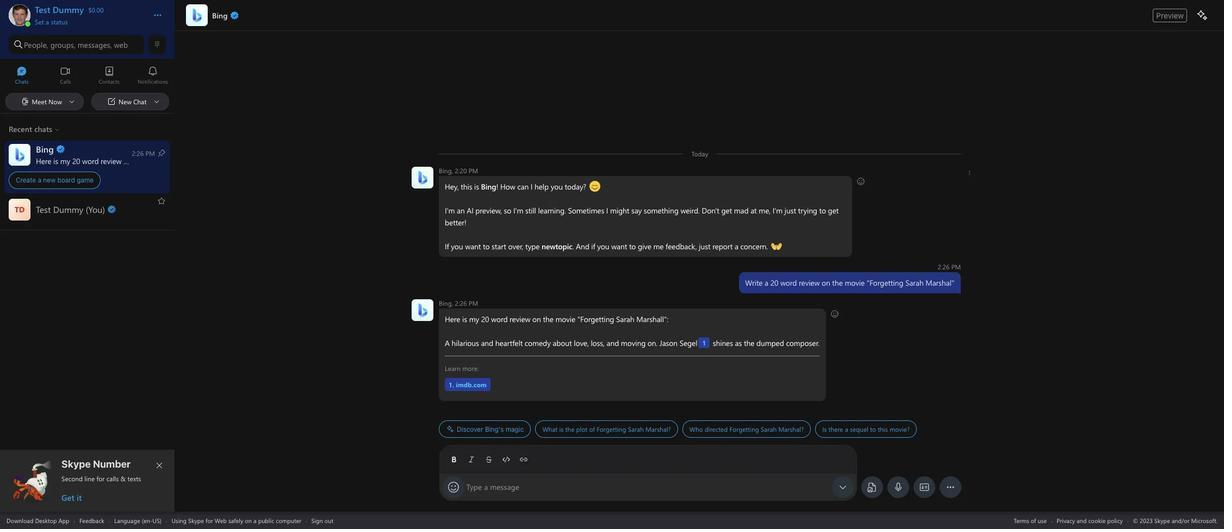 Task type: describe. For each thing, give the bounding box(es) containing it.
if
[[591, 241, 595, 252]]

set a status
[[35, 17, 68, 26]]

help
[[534, 182, 548, 192]]

(en-
[[142, 517, 152, 525]]

1 horizontal spatial of
[[1031, 517, 1036, 525]]

download desktop app link
[[7, 517, 69, 525]]

concern.
[[740, 241, 768, 252]]

to right trying
[[819, 206, 826, 216]]

get
[[61, 493, 74, 504]]

computer
[[276, 517, 301, 525]]

don't
[[701, 206, 719, 216]]

is for here
[[462, 314, 467, 325]]

pm for bing, 2:20 pm
[[468, 166, 478, 175]]

might
[[610, 206, 629, 216]]

messages,
[[78, 39, 112, 50]]

a inside "button"
[[845, 425, 848, 434]]

for for calls
[[97, 475, 105, 483]]

skype number element
[[9, 459, 166, 504]]

what
[[542, 425, 557, 434]]

discover bing's magic
[[456, 425, 524, 434]]

there
[[828, 425, 843, 434]]

set
[[35, 17, 44, 26]]

groups,
[[50, 39, 76, 50]]

marshal"
[[925, 278, 954, 288]]

2 get from the left
[[828, 206, 838, 216]]

is
[[822, 425, 826, 434]]

forgetting inside "button"
[[729, 425, 759, 434]]

me
[[653, 241, 663, 252]]

review inside the here is my 20 word review on the movie "forgetting sarah marshall": a hilarious and heartfelt comedy about love, loss, and moving on.
[[509, 314, 530, 325]]

about
[[552, 338, 572, 349]]

comedy
[[524, 338, 550, 349]]

privacy and cookie policy
[[1057, 517, 1123, 525]]

movie inside the here is my 20 word review on the movie "forgetting sarah marshall": a hilarious and heartfelt comedy about love, loss, and moving on.
[[555, 314, 575, 325]]

dumped
[[756, 338, 784, 349]]

using
[[172, 517, 187, 525]]

using skype for web safely on a public computer
[[172, 517, 301, 525]]

still
[[525, 206, 536, 216]]

newtopic
[[541, 241, 572, 252]]

"forgetting inside the here is my 20 word review on the movie "forgetting sarah marshall": a hilarious and heartfelt comedy about love, loss, and moving on.
[[577, 314, 614, 325]]

to inside is there a sequel to this movie? "button"
[[870, 425, 876, 434]]

2 horizontal spatial you
[[597, 241, 609, 252]]

start
[[491, 241, 506, 252]]

a left public
[[253, 517, 256, 525]]

hey,
[[445, 182, 458, 192]]

marshal? inside the who directed forgetting sarah marshal? "button"
[[778, 425, 804, 434]]

sarah inside button
[[628, 425, 643, 434]]

2:20
[[455, 166, 467, 175]]

at
[[750, 206, 756, 216]]

second line for calls & texts
[[61, 475, 141, 483]]

sign
[[311, 517, 323, 525]]

marshall":
[[636, 314, 668, 325]]

public
[[258, 517, 274, 525]]

game
[[77, 176, 94, 184]]

as
[[735, 338, 742, 349]]

people,
[[24, 39, 48, 50]]

a right "set"
[[46, 17, 49, 26]]

something
[[643, 206, 678, 216]]

better!
[[445, 218, 466, 228]]

feedback
[[79, 517, 104, 525]]

jason
[[659, 338, 677, 349]]

preview,
[[475, 206, 502, 216]]

0 vertical spatial "forgetting
[[866, 278, 903, 288]]

sign out
[[311, 517, 333, 525]]

today?
[[564, 182, 586, 192]]

write a 20 word review on the movie "forgetting sarah marshal"
[[745, 278, 954, 288]]

plot
[[576, 425, 587, 434]]

a right report
[[734, 241, 738, 252]]

using skype for web safely on a public computer link
[[172, 517, 301, 525]]

language (en-us) link
[[114, 517, 162, 525]]

bing, 2:26 pm
[[439, 299, 478, 308]]

terms of use link
[[1014, 517, 1047, 525]]

3 i'm from the left
[[772, 206, 782, 216]]

hey, this is bing ! how can i help you today?
[[445, 182, 588, 192]]

over,
[[508, 241, 523, 252]]

composer.
[[786, 338, 819, 349]]

desktop
[[35, 517, 57, 525]]

people, groups, messages, web
[[24, 39, 128, 50]]

out
[[325, 517, 333, 525]]

a
[[445, 338, 449, 349]]

forgetting inside button
[[596, 425, 626, 434]]

a right type
[[484, 482, 488, 493]]

1 i'm from the left
[[445, 206, 455, 216]]

safely
[[228, 517, 243, 525]]

message
[[490, 482, 519, 493]]

just inside i'm an ai preview, so i'm still learning. sometimes i might say something weird. don't get mad at me, i'm just trying to get better! if you want to start over, type
[[784, 206, 796, 216]]

my
[[469, 314, 479, 325]]

!
[[496, 182, 498, 192]]

who directed forgetting sarah marshal? button
[[682, 421, 811, 438]]

word inside the here is my 20 word review on the movie "forgetting sarah marshall": a hilarious and heartfelt comedy about love, loss, and moving on.
[[491, 314, 507, 325]]

2 i'm from the left
[[513, 206, 523, 216]]

newtopic . and if you want to give me feedback, just report a concern.
[[541, 241, 770, 252]]

0 horizontal spatial and
[[481, 338, 493, 349]]

you inside i'm an ai preview, so i'm still learning. sometimes i might say something weird. don't get mad at me, i'm just trying to get better! if you want to start over, type
[[451, 241, 463, 252]]

type a message
[[466, 482, 519, 493]]

loss,
[[590, 338, 604, 349]]

web
[[114, 39, 128, 50]]

shines
[[712, 338, 733, 349]]

(openhands)
[[771, 241, 812, 251]]

bing, for bing, 2:20 pm
[[439, 166, 453, 175]]

a left new
[[38, 176, 41, 184]]

sarah inside "button"
[[760, 425, 776, 434]]

1 horizontal spatial you
[[550, 182, 562, 192]]

i inside i'm an ai preview, so i'm still learning. sometimes i might say something weird. don't get mad at me, i'm just trying to get better! if you want to start over, type
[[606, 206, 608, 216]]

0 vertical spatial i
[[530, 182, 532, 192]]

moving
[[621, 338, 645, 349]]

policy
[[1107, 517, 1123, 525]]

weird.
[[680, 206, 700, 216]]

on for computer
[[245, 517, 252, 525]]



Task type: vqa. For each thing, say whether or not it's contained in the screenshot.
bottommost good
no



Task type: locate. For each thing, give the bounding box(es) containing it.
want left give
[[611, 241, 627, 252]]

0 horizontal spatial want
[[465, 241, 481, 252]]

0 horizontal spatial for
[[97, 475, 105, 483]]

1 vertical spatial pm
[[951, 263, 961, 271]]

shines as the dumped composer.
[[710, 338, 819, 349]]

type
[[525, 241, 539, 252]]

0 horizontal spatial i'm
[[445, 206, 455, 216]]

is left bing
[[474, 182, 479, 192]]

just left trying
[[784, 206, 796, 216]]

1 horizontal spatial skype
[[188, 517, 204, 525]]

1 vertical spatial bing,
[[439, 299, 453, 308]]

1 marshal? from the left
[[645, 425, 671, 434]]

skype up second
[[61, 459, 91, 470]]

i'm right so at top
[[513, 206, 523, 216]]

2 vertical spatial is
[[559, 425, 563, 434]]

2 horizontal spatial on
[[821, 278, 830, 288]]

texts
[[128, 475, 141, 483]]

0 horizontal spatial get
[[721, 206, 732, 216]]

is inside the here is my 20 word review on the movie "forgetting sarah marshall": a hilarious and heartfelt comedy about love, loss, and moving on.
[[462, 314, 467, 325]]

0 vertical spatial skype
[[61, 459, 91, 470]]

language
[[114, 517, 140, 525]]

0 vertical spatial this
[[460, 182, 472, 192]]

1 horizontal spatial want
[[611, 241, 627, 252]]

i'm right the me,
[[772, 206, 782, 216]]

to left give
[[629, 241, 636, 252]]

the inside what is the plot of forgetting sarah marshal? button
[[565, 425, 574, 434]]

0 vertical spatial 20
[[770, 278, 778, 288]]

marshal? inside what is the plot of forgetting sarah marshal? button
[[645, 425, 671, 434]]

1 horizontal spatial review
[[799, 278, 819, 288]]

1 vertical spatial just
[[699, 241, 710, 252]]

bing
[[481, 182, 496, 192]]

20 right write
[[770, 278, 778, 288]]

marshal?
[[645, 425, 671, 434], [778, 425, 804, 434]]

directed
[[704, 425, 727, 434]]

sometimes
[[568, 206, 604, 216]]

1 vertical spatial 20
[[481, 314, 489, 325]]

2 bing, from the top
[[439, 299, 453, 308]]

1 horizontal spatial "forgetting
[[866, 278, 903, 288]]

second
[[61, 475, 83, 483]]

Type a message text field
[[467, 482, 830, 494]]

language (en-us)
[[114, 517, 162, 525]]

this right hey,
[[460, 182, 472, 192]]

and right the hilarious
[[481, 338, 493, 349]]

0 horizontal spatial 20
[[481, 314, 489, 325]]

board
[[57, 176, 75, 184]]

2 want from the left
[[611, 241, 627, 252]]

word
[[780, 278, 797, 288], [491, 314, 507, 325]]

bing, for bing, 2:26 pm
[[439, 299, 453, 308]]

is right what
[[559, 425, 563, 434]]

1 forgetting from the left
[[596, 425, 626, 434]]

how
[[500, 182, 515, 192]]

get right trying
[[828, 206, 838, 216]]

who directed forgetting sarah marshal?
[[689, 425, 804, 434]]

here
[[445, 314, 460, 325]]

is inside button
[[559, 425, 563, 434]]

a
[[46, 17, 49, 26], [38, 176, 41, 184], [734, 241, 738, 252], [764, 278, 768, 288], [845, 425, 848, 434], [484, 482, 488, 493], [253, 517, 256, 525]]

for right line at the bottom
[[97, 475, 105, 483]]

1 horizontal spatial i
[[606, 206, 608, 216]]

0 horizontal spatial just
[[699, 241, 710, 252]]

1 horizontal spatial i'm
[[513, 206, 523, 216]]

for left web
[[206, 517, 213, 525]]

0 vertical spatial just
[[784, 206, 796, 216]]

1 vertical spatial "forgetting
[[577, 314, 614, 325]]

i'm left an
[[445, 206, 455, 216]]

on inside the here is my 20 word review on the movie "forgetting sarah marshall": a hilarious and heartfelt comedy about love, loss, and moving on.
[[532, 314, 541, 325]]

bing, 2:20 pm
[[439, 166, 478, 175]]

sarah left marshal"
[[905, 278, 923, 288]]

pm right the 2:20
[[468, 166, 478, 175]]

pm for bing, 2:26 pm
[[468, 299, 478, 308]]

1 vertical spatial word
[[491, 314, 507, 325]]

you
[[550, 182, 562, 192], [451, 241, 463, 252], [597, 241, 609, 252]]

1 bing, from the top
[[439, 166, 453, 175]]

marshal? left who
[[645, 425, 671, 434]]

review
[[799, 278, 819, 288], [509, 314, 530, 325]]

terms of use
[[1014, 517, 1047, 525]]

1 horizontal spatial this
[[877, 425, 888, 434]]

0 horizontal spatial skype
[[61, 459, 91, 470]]

i right can on the top left of page
[[530, 182, 532, 192]]

can
[[517, 182, 528, 192]]

is for what
[[559, 425, 563, 434]]

discover
[[456, 425, 483, 434]]

2:26
[[937, 263, 949, 271], [455, 299, 467, 308]]

app
[[58, 517, 69, 525]]

.
[[572, 241, 574, 252]]

to right sequel
[[870, 425, 876, 434]]

1 want from the left
[[465, 241, 481, 252]]

2 vertical spatial on
[[245, 517, 252, 525]]

bing, left the 2:20
[[439, 166, 453, 175]]

the inside the here is my 20 word review on the movie "forgetting sarah marshall": a hilarious and heartfelt comedy about love, loss, and moving on.
[[543, 314, 553, 325]]

(smileeyes)
[[589, 181, 625, 191]]

i
[[530, 182, 532, 192], [606, 206, 608, 216]]

0 horizontal spatial review
[[509, 314, 530, 325]]

skype number
[[61, 459, 131, 470]]

0 horizontal spatial you
[[451, 241, 463, 252]]

2:26 up here
[[455, 299, 467, 308]]

1 horizontal spatial on
[[532, 314, 541, 325]]

give
[[638, 241, 651, 252]]

1 vertical spatial review
[[509, 314, 530, 325]]

feedback link
[[79, 517, 104, 525]]

1 vertical spatial is
[[462, 314, 467, 325]]

terms
[[1014, 517, 1029, 525]]

what is the plot of forgetting sarah marshal?
[[542, 425, 671, 434]]

0 vertical spatial for
[[97, 475, 105, 483]]

ai
[[466, 206, 473, 216]]

0 vertical spatial 2:26
[[937, 263, 949, 271]]

0 horizontal spatial marshal?
[[645, 425, 671, 434]]

review up heartfelt
[[509, 314, 530, 325]]

0 vertical spatial bing,
[[439, 166, 453, 175]]

1 vertical spatial for
[[206, 517, 213, 525]]

hilarious
[[451, 338, 479, 349]]

0 horizontal spatial is
[[462, 314, 467, 325]]

bing,
[[439, 166, 453, 175], [439, 299, 453, 308]]

to left start
[[483, 241, 489, 252]]

on for "forgetting
[[821, 278, 830, 288]]

1 vertical spatial this
[[877, 425, 888, 434]]

a right write
[[764, 278, 768, 288]]

0 horizontal spatial this
[[460, 182, 472, 192]]

bing, up here
[[439, 299, 453, 308]]

0 vertical spatial word
[[780, 278, 797, 288]]

of inside button
[[589, 425, 595, 434]]

sarah inside the here is my 20 word review on the movie "forgetting sarah marshall": a hilarious and heartfelt comedy about love, loss, and moving on.
[[616, 314, 634, 325]]

is left my
[[462, 314, 467, 325]]

1 horizontal spatial is
[[474, 182, 479, 192]]

people, groups, messages, web button
[[9, 35, 144, 54]]

0 horizontal spatial movie
[[555, 314, 575, 325]]

1 horizontal spatial and
[[606, 338, 619, 349]]

on
[[821, 278, 830, 288], [532, 314, 541, 325], [245, 517, 252, 525]]

1 vertical spatial skype
[[188, 517, 204, 525]]

cookie
[[1088, 517, 1106, 525]]

0 vertical spatial review
[[799, 278, 819, 288]]

2 horizontal spatial i'm
[[772, 206, 782, 216]]

for inside the skype number element
[[97, 475, 105, 483]]

1 horizontal spatial get
[[828, 206, 838, 216]]

feedback,
[[665, 241, 697, 252]]

write
[[745, 278, 762, 288]]

0 horizontal spatial "forgetting
[[577, 314, 614, 325]]

20 inside the here is my 20 word review on the movie "forgetting sarah marshall": a hilarious and heartfelt comedy about love, loss, and moving on.
[[481, 314, 489, 325]]

word right my
[[491, 314, 507, 325]]

love,
[[574, 338, 589, 349]]

1 get from the left
[[721, 206, 732, 216]]

just left report
[[699, 241, 710, 252]]

on.
[[647, 338, 657, 349]]

tab list
[[0, 61, 175, 91]]

forgetting right directed
[[729, 425, 759, 434]]

marshal? left is
[[778, 425, 804, 434]]

forgetting right plot
[[596, 425, 626, 434]]

for
[[97, 475, 105, 483], [206, 517, 213, 525]]

download
[[7, 517, 33, 525]]

skype right "using"
[[188, 517, 204, 525]]

heartfelt
[[495, 338, 522, 349]]

and right the loss,
[[606, 338, 619, 349]]

here is my 20 word review on the movie "forgetting sarah marshall": a hilarious and heartfelt comedy about love, loss, and moving on.
[[445, 314, 668, 349]]

this left movie? at the bottom right of the page
[[877, 425, 888, 434]]

of right plot
[[589, 425, 595, 434]]

report
[[712, 241, 732, 252]]

1 vertical spatial of
[[1031, 517, 1036, 525]]

is there a sequel to this movie? button
[[815, 421, 917, 438]]

2 marshal? from the left
[[778, 425, 804, 434]]

this inside "button"
[[877, 425, 888, 434]]

the
[[832, 278, 842, 288], [543, 314, 553, 325], [744, 338, 754, 349], [565, 425, 574, 434]]

"forgetting
[[866, 278, 903, 288], [577, 314, 614, 325]]

want left start
[[465, 241, 481, 252]]

0 horizontal spatial i
[[530, 182, 532, 192]]

what is the plot of forgetting sarah marshal? button
[[535, 421, 678, 438]]

0 vertical spatial is
[[474, 182, 479, 192]]

so
[[504, 206, 511, 216]]

20 right my
[[481, 314, 489, 325]]

status
[[51, 17, 68, 26]]

pm
[[468, 166, 478, 175], [951, 263, 961, 271], [468, 299, 478, 308]]

1 vertical spatial 2:26
[[455, 299, 467, 308]]

sequel
[[850, 425, 868, 434]]

line
[[84, 475, 95, 483]]

0 horizontal spatial forgetting
[[596, 425, 626, 434]]

0 vertical spatial pm
[[468, 166, 478, 175]]

a right there in the bottom right of the page
[[845, 425, 848, 434]]

1 horizontal spatial for
[[206, 517, 213, 525]]

2 horizontal spatial is
[[559, 425, 563, 434]]

of left use
[[1031, 517, 1036, 525]]

sarah right plot
[[628, 425, 643, 434]]

word right write
[[780, 278, 797, 288]]

1 horizontal spatial movie
[[844, 278, 864, 288]]

if
[[445, 241, 449, 252]]

preview
[[1156, 11, 1184, 20]]

number
[[93, 459, 131, 470]]

1 horizontal spatial marshal?
[[778, 425, 804, 434]]

1 horizontal spatial forgetting
[[729, 425, 759, 434]]

0 horizontal spatial word
[[491, 314, 507, 325]]

1 horizontal spatial just
[[784, 206, 796, 216]]

get it
[[61, 493, 82, 504]]

get left mad at the top of the page
[[721, 206, 732, 216]]

2 forgetting from the left
[[729, 425, 759, 434]]

and left the cookie
[[1077, 517, 1087, 525]]

sarah right directed
[[760, 425, 776, 434]]

2 vertical spatial pm
[[468, 299, 478, 308]]

20
[[770, 278, 778, 288], [481, 314, 489, 325]]

0 vertical spatial movie
[[844, 278, 864, 288]]

privacy
[[1057, 517, 1075, 525]]

me,
[[758, 206, 770, 216]]

0 horizontal spatial on
[[245, 517, 252, 525]]

2:26 up marshal"
[[937, 263, 949, 271]]

1 vertical spatial on
[[532, 314, 541, 325]]

forgetting
[[596, 425, 626, 434], [729, 425, 759, 434]]

1 horizontal spatial word
[[780, 278, 797, 288]]

0 vertical spatial of
[[589, 425, 595, 434]]

0 vertical spatial on
[[821, 278, 830, 288]]

an
[[457, 206, 464, 216]]

new
[[43, 176, 56, 184]]

create a new board game
[[16, 176, 94, 184]]

create a new board game button
[[0, 141, 175, 193]]

sarah up moving
[[616, 314, 634, 325]]

1 vertical spatial movie
[[555, 314, 575, 325]]

of
[[589, 425, 595, 434], [1031, 517, 1036, 525]]

0 horizontal spatial 2:26
[[455, 299, 467, 308]]

1 horizontal spatial 20
[[770, 278, 778, 288]]

for for web
[[206, 517, 213, 525]]

0 horizontal spatial of
[[589, 425, 595, 434]]

bing's
[[485, 425, 503, 434]]

review down (openhands)
[[799, 278, 819, 288]]

want inside i'm an ai preview, so i'm still learning. sometimes i might say something weird. don't get mad at me, i'm just trying to get better! if you want to start over, type
[[465, 241, 481, 252]]

2:26 pm
[[937, 263, 961, 271]]

pm up marshal"
[[951, 263, 961, 271]]

who
[[689, 425, 703, 434]]

2 horizontal spatial and
[[1077, 517, 1087, 525]]

pm up my
[[468, 299, 478, 308]]

1 vertical spatial i
[[606, 206, 608, 216]]

1 horizontal spatial 2:26
[[937, 263, 949, 271]]

i left "might"
[[606, 206, 608, 216]]



